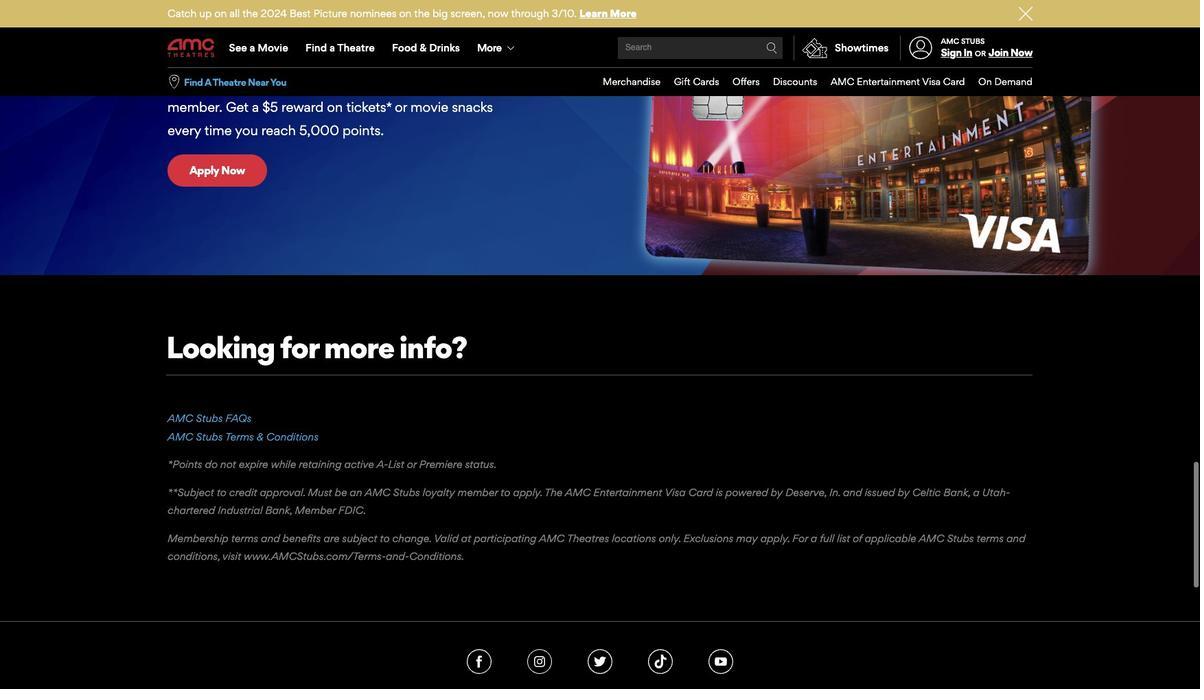 Task type: locate. For each thing, give the bounding box(es) containing it.
1 horizontal spatial entertainment
[[857, 76, 920, 87]]

0 horizontal spatial now
[[221, 164, 245, 177]]

find
[[305, 41, 327, 54], [184, 76, 203, 88]]

theatre up the as
[[337, 41, 375, 54]]

& right food
[[420, 41, 427, 54]]

cookie consent banner dialog
[[0, 652, 1200, 689]]

find down maximize your membership
[[305, 41, 327, 54]]

1 vertical spatial find
[[184, 76, 203, 88]]

0 vertical spatial apply.
[[513, 486, 542, 499]]

chartered
[[168, 504, 215, 517]]

a-
[[376, 458, 388, 471]]

submit search icon image
[[766, 43, 777, 54]]

or right list at the bottom of page
[[407, 458, 416, 471]]

more
[[610, 7, 637, 20], [477, 41, 501, 54]]

to up 'and-' at the left of the page
[[380, 532, 390, 545]]

food & drinks link
[[383, 29, 469, 67]]

more inside button
[[477, 41, 501, 54]]

on left all
[[214, 7, 227, 20]]

all
[[229, 7, 240, 20]]

1 horizontal spatial &
[[420, 41, 427, 54]]

reward
[[281, 99, 324, 115]]

movie
[[258, 41, 288, 54]]

0 vertical spatial points
[[280, 52, 318, 68]]

big
[[432, 7, 448, 20]]

1 vertical spatial &
[[257, 430, 263, 443]]

apply.
[[513, 486, 542, 499], [760, 532, 790, 545]]

premiere
[[419, 458, 462, 471]]

0 horizontal spatial theatre
[[213, 76, 246, 88]]

only.
[[659, 532, 681, 545]]

www.amcstubs.com/terms-
[[244, 550, 386, 563]]

get
[[226, 99, 249, 115]]

1 vertical spatial membership
[[168, 532, 228, 545]]

membership up food
[[320, 11, 450, 39]]

conditions,
[[168, 550, 220, 563]]

theatre inside find a theatre near you button
[[213, 76, 246, 88]]

1 horizontal spatial apply.
[[760, 532, 790, 545]]

0 vertical spatial menu
[[168, 29, 1033, 67]]

apply. inside **subject to credit approval. must be an amc stubs loyalty member to apply. the amc entertainment visa card is powered by deserve, in. and issued by celtic bank, a utah- chartered industrial bank, member fdic.
[[513, 486, 542, 499]]

0 vertical spatial find
[[305, 41, 327, 54]]

industrial
[[218, 504, 262, 517]]

amc tiktok image
[[648, 650, 673, 674], [648, 650, 673, 674]]

0 horizontal spatial more
[[477, 41, 501, 54]]

conditions
[[266, 430, 319, 443]]

be
[[335, 486, 347, 499]]

1 horizontal spatial more
[[610, 7, 637, 20]]

entertainment up locations
[[593, 486, 662, 499]]

you left the 'pay'
[[381, 52, 404, 68]]

showtimes
[[835, 41, 889, 54]]

find a theatre near you button
[[184, 75, 286, 89]]

bank, down "approval."
[[265, 504, 292, 517]]

catch
[[168, 7, 197, 20]]

see
[[229, 41, 247, 54]]

and
[[433, 52, 456, 68], [843, 486, 862, 499], [261, 532, 280, 545], [1006, 532, 1025, 545]]

the
[[544, 486, 563, 499]]

card inside **subject to credit approval. must be an amc stubs loyalty member to apply. the amc entertainment visa card is powered by deserve, in. and issued by celtic bank, a utah- chartered industrial bank, member fdic.
[[688, 486, 713, 499]]

points
[[280, 52, 318, 68], [258, 75, 296, 92]]

expire
[[239, 458, 268, 471]]

0 horizontal spatial &
[[257, 430, 263, 443]]

1 horizontal spatial find
[[305, 41, 327, 54]]

0 vertical spatial now
[[1010, 46, 1033, 59]]

stubs inside earn amc stubs® points wherever you pay and accelerate the points you earn as an amc stubs member. get a $5 reward on tickets* or movie snacks every time you reach 5,000 points.
[[427, 75, 462, 92]]

visa left 'is'
[[665, 486, 686, 499]]

accelerate
[[168, 75, 231, 92]]

1 horizontal spatial now
[[1010, 46, 1033, 59]]

theatre inside find a theatre link
[[337, 41, 375, 54]]

now
[[1010, 46, 1033, 59], [221, 164, 245, 177]]

membership terms and benefits are subject to change. valid at participating amc theatres locations only. exclusions may apply. for a full list of applicable amc stubs terms and conditions, visit www.amcstubs.com/terms-and-conditions.
[[168, 532, 1025, 563]]

search the AMC website text field
[[623, 43, 766, 53]]

5,000
[[299, 122, 339, 139]]

earn amc stubs® points wherever you pay and accelerate the points you earn as an amc stubs member. get a $5 reward on tickets* or movie snacks every time you reach 5,000 points.
[[168, 52, 493, 139]]

0 vertical spatial entertainment
[[857, 76, 920, 87]]

to
[[217, 486, 227, 499], [501, 486, 510, 499], [380, 532, 390, 545]]

find inside find a theatre link
[[305, 41, 327, 54]]

amc instagram image
[[527, 650, 552, 674], [527, 650, 552, 674]]

1 vertical spatial card
[[688, 486, 713, 499]]

now
[[488, 7, 508, 20]]

0 horizontal spatial apply.
[[513, 486, 542, 499]]

1 horizontal spatial bank,
[[943, 486, 970, 499]]

visa
[[922, 76, 941, 87], [665, 486, 686, 499]]

1 vertical spatial theatre
[[213, 76, 246, 88]]

an right be at the left bottom
[[350, 486, 362, 499]]

more down now
[[477, 41, 501, 54]]

1 horizontal spatial an
[[373, 75, 388, 92]]

entertainment down showtimes
[[857, 76, 920, 87]]

retaining
[[299, 458, 342, 471]]

1 horizontal spatial by
[[898, 486, 910, 499]]

membership up conditions,
[[168, 532, 228, 545]]

0 vertical spatial or
[[975, 49, 986, 58]]

or right in
[[975, 49, 986, 58]]

applicable
[[865, 532, 916, 545]]

2024
[[261, 7, 287, 20]]

0 horizontal spatial card
[[688, 486, 713, 499]]

amc facebook image
[[467, 650, 492, 674], [467, 650, 492, 674]]

card left 'is'
[[688, 486, 713, 499]]

1 vertical spatial bank,
[[265, 504, 292, 517]]

1 horizontal spatial on
[[327, 99, 343, 115]]

and right the 'pay'
[[433, 52, 456, 68]]

0 horizontal spatial terms
[[231, 532, 258, 545]]

time
[[204, 122, 232, 139]]

0 horizontal spatial an
[[350, 486, 362, 499]]

by
[[771, 486, 783, 499], [898, 486, 910, 499]]

1 vertical spatial or
[[395, 99, 407, 115]]

1 vertical spatial visa
[[665, 486, 686, 499]]

1 horizontal spatial membership
[[320, 11, 450, 39]]

card
[[943, 76, 965, 87], [688, 486, 713, 499]]

terms
[[225, 430, 254, 443]]

menu containing more
[[168, 29, 1033, 67]]

1 vertical spatial apply.
[[760, 532, 790, 545]]

to left credit at left bottom
[[217, 486, 227, 499]]

now right join
[[1010, 46, 1033, 59]]

visit
[[222, 550, 241, 563]]

change.
[[392, 532, 431, 545]]

theatre right a
[[213, 76, 246, 88]]

amc
[[941, 36, 959, 46], [198, 52, 231, 68], [391, 75, 424, 92], [831, 76, 854, 87], [168, 412, 193, 425], [168, 430, 193, 443], [365, 486, 390, 499], [565, 486, 591, 499], [539, 532, 565, 545], [919, 532, 944, 545]]

learn
[[579, 7, 608, 20]]

list
[[837, 532, 850, 545]]

showtimes link
[[794, 36, 889, 60]]

while
[[271, 458, 296, 471]]

0 horizontal spatial visa
[[665, 486, 686, 499]]

showtimes image
[[794, 36, 835, 60]]

or left movie
[[395, 99, 407, 115]]

entertainment
[[857, 76, 920, 87], [593, 486, 662, 499]]

on right nominees
[[399, 7, 412, 20]]

1 vertical spatial entertainment
[[593, 486, 662, 499]]

the up get
[[235, 75, 255, 92]]

more right the learn
[[610, 7, 637, 20]]

menu down showtimes image
[[589, 68, 1033, 96]]

0 vertical spatial &
[[420, 41, 427, 54]]

on inside earn amc stubs® points wherever you pay and accelerate the points you earn as an amc stubs member. get a $5 reward on tickets* or movie snacks every time you reach 5,000 points.
[[327, 99, 343, 115]]

on
[[214, 7, 227, 20], [399, 7, 412, 20], [327, 99, 343, 115]]

the left big
[[414, 7, 430, 20]]

1 horizontal spatial theatre
[[337, 41, 375, 54]]

*points do not expire while retaining active a-list or premiere status.
[[168, 458, 497, 471]]

amc twitter image
[[588, 650, 612, 674], [588, 650, 612, 674]]

terms down utah-
[[977, 532, 1004, 545]]

1 vertical spatial now
[[221, 164, 245, 177]]

a left utah-
[[973, 486, 979, 499]]

powered
[[725, 486, 768, 499]]

points up $5
[[258, 75, 296, 92]]

sign in or join amc stubs element
[[900, 29, 1033, 67]]

valid
[[434, 532, 458, 545]]

0 horizontal spatial membership
[[168, 532, 228, 545]]

0 horizontal spatial by
[[771, 486, 783, 499]]

visa down user profile image
[[922, 76, 941, 87]]

0 vertical spatial card
[[943, 76, 965, 87]]

1 horizontal spatial card
[[943, 76, 965, 87]]

earn
[[168, 52, 195, 68]]

terms up visit
[[231, 532, 258, 545]]

cards
[[693, 76, 719, 87]]

1 vertical spatial menu
[[589, 68, 1033, 96]]

points up you
[[280, 52, 318, 68]]

deserve,
[[785, 486, 827, 499]]

1 vertical spatial more
[[477, 41, 501, 54]]

0 horizontal spatial find
[[184, 76, 203, 88]]

a left $5
[[252, 99, 259, 115]]

a left full
[[811, 532, 817, 545]]

an
[[373, 75, 388, 92], [350, 486, 362, 499]]

bank, right celtic
[[943, 486, 970, 499]]

2 vertical spatial you
[[235, 122, 258, 139]]

0 vertical spatial an
[[373, 75, 388, 92]]

a inside earn amc stubs® points wherever you pay and accelerate the points you earn as an amc stubs member. get a $5 reward on tickets* or movie snacks every time you reach 5,000 points.
[[252, 99, 259, 115]]

find a theatre link
[[297, 29, 383, 67]]

see a movie link
[[220, 29, 297, 67]]

a
[[205, 76, 211, 88]]

an right the as
[[373, 75, 388, 92]]

apply. inside membership terms and benefits are subject to change. valid at participating amc theatres locations only. exclusions may apply. for a full list of applicable amc stubs terms and conditions, visit www.amcstubs.com/terms-and-conditions.
[[760, 532, 790, 545]]

by left celtic
[[898, 486, 910, 499]]

0 vertical spatial bank,
[[943, 486, 970, 499]]

you up reward
[[300, 75, 322, 92]]

offers link
[[719, 68, 760, 96]]

1 horizontal spatial to
[[380, 532, 390, 545]]

you down get
[[235, 122, 258, 139]]

an inside **subject to credit approval. must be an amc stubs loyalty member to apply. the amc entertainment visa card is powered by deserve, in. and issued by celtic bank, a utah- chartered industrial bank, member fdic.
[[350, 486, 362, 499]]

now right apply
[[221, 164, 245, 177]]

apply. left "the"
[[513, 486, 542, 499]]

menu
[[168, 29, 1033, 67], [589, 68, 1033, 96]]

discounts
[[773, 76, 817, 87]]

reach
[[261, 122, 296, 139]]

to right member
[[501, 486, 510, 499]]

theatres
[[567, 532, 609, 545]]

find inside find a theatre near you button
[[184, 76, 203, 88]]

earn
[[326, 75, 353, 92]]

on down earn
[[327, 99, 343, 115]]

a right 'see'
[[250, 41, 255, 54]]

by left deserve,
[[771, 486, 783, 499]]

amc inside amc stubs sign in or join now
[[941, 36, 959, 46]]

3/10.
[[552, 7, 577, 20]]

card down sign in button
[[943, 76, 965, 87]]

on demand
[[978, 76, 1033, 87]]

apply now
[[189, 164, 245, 177]]

a
[[250, 41, 255, 54], [329, 41, 335, 54], [252, 99, 259, 115], [973, 486, 979, 499], [811, 532, 817, 545]]

2 by from the left
[[898, 486, 910, 499]]

& right terms on the bottom left
[[257, 430, 263, 443]]

exclusions
[[683, 532, 733, 545]]

apply. left for at the right of the page
[[760, 532, 790, 545]]

1 horizontal spatial visa
[[922, 76, 941, 87]]

screen,
[[451, 7, 485, 20]]

near
[[248, 76, 269, 88]]

1 vertical spatial an
[[350, 486, 362, 499]]

the
[[242, 7, 258, 20], [414, 7, 430, 20], [235, 75, 255, 92]]

1 vertical spatial you
[[300, 75, 322, 92]]

0 vertical spatial visa
[[922, 76, 941, 87]]

0 vertical spatial you
[[381, 52, 404, 68]]

amc logo image
[[168, 39, 216, 57], [168, 39, 216, 57]]

discounts link
[[760, 68, 817, 96]]

find left a
[[184, 76, 203, 88]]

0 vertical spatial theatre
[[337, 41, 375, 54]]

2 terms from the left
[[977, 532, 1004, 545]]

menu down the learn
[[168, 29, 1033, 67]]

and right in.
[[843, 486, 862, 499]]

pay
[[408, 52, 430, 68]]

tickets*
[[346, 99, 391, 115]]

movie
[[410, 99, 448, 115]]

fdic.
[[338, 504, 366, 517]]

1 horizontal spatial terms
[[977, 532, 1004, 545]]

0 horizontal spatial entertainment
[[593, 486, 662, 499]]



Task type: describe. For each thing, give the bounding box(es) containing it.
food & drinks
[[392, 41, 460, 54]]

2 horizontal spatial you
[[381, 52, 404, 68]]

of
[[853, 532, 862, 545]]

and down utah-
[[1006, 532, 1025, 545]]

the inside earn amc stubs® points wherever you pay and accelerate the points you earn as an amc stubs member. get a $5 reward on tickets* or movie snacks every time you reach 5,000 points.
[[235, 75, 255, 92]]

list
[[388, 458, 404, 471]]

amc stubs faqs amc stubs terms & conditions
[[168, 412, 319, 443]]

participating
[[474, 532, 537, 545]]

for
[[280, 329, 319, 366]]

or inside amc stubs sign in or join now
[[975, 49, 986, 58]]

utah-
[[982, 486, 1010, 499]]

member
[[295, 504, 336, 517]]

on
[[978, 76, 992, 87]]

1 horizontal spatial you
[[300, 75, 322, 92]]

catch up on all the 2024 best picture nominees on the big screen, now through 3/10. learn more
[[168, 7, 637, 20]]

member
[[458, 486, 498, 499]]

more
[[324, 329, 394, 366]]

0 horizontal spatial you
[[235, 122, 258, 139]]

at
[[461, 532, 471, 545]]

up
[[199, 7, 212, 20]]

0 horizontal spatial on
[[214, 7, 227, 20]]

demand
[[994, 76, 1033, 87]]

or inside earn amc stubs® points wherever you pay and accelerate the points you earn as an amc stubs member. get a $5 reward on tickets* or movie snacks every time you reach 5,000 points.
[[395, 99, 407, 115]]

faqs
[[225, 412, 251, 425]]

a inside **subject to credit approval. must be an amc stubs loyalty member to apply. the amc entertainment visa card is powered by deserve, in. and issued by celtic bank, a utah- chartered industrial bank, member fdic.
[[973, 486, 979, 499]]

menu containing merchandise
[[589, 68, 1033, 96]]

now inside amc stubs sign in or join now
[[1010, 46, 1033, 59]]

amc stubs sign in or join now
[[941, 36, 1033, 59]]

and-
[[386, 550, 409, 563]]

amc stubs terms & conditions link
[[168, 430, 319, 443]]

a inside membership terms and benefits are subject to change. valid at participating amc theatres locations only. exclusions may apply. for a full list of applicable amc stubs terms and conditions, visit www.amcstubs.com/terms-and-conditions.
[[811, 532, 817, 545]]

you
[[270, 76, 286, 88]]

*points
[[168, 458, 202, 471]]

every
[[168, 122, 201, 139]]

to inside membership terms and benefits are subject to change. valid at participating amc theatres locations only. exclusions may apply. for a full list of applicable amc stubs terms and conditions, visit www.amcstubs.com/terms-and-conditions.
[[380, 532, 390, 545]]

2 horizontal spatial to
[[501, 486, 510, 499]]

the right all
[[242, 7, 258, 20]]

maximize
[[166, 11, 266, 39]]

drinks
[[429, 41, 460, 54]]

best
[[290, 7, 311, 20]]

loyalty
[[423, 486, 455, 499]]

& inside amc stubs faqs amc stubs terms & conditions
[[257, 430, 263, 443]]

amc entertainment visa card link
[[817, 68, 965, 96]]

1 vertical spatial points
[[258, 75, 296, 92]]

for
[[792, 532, 808, 545]]

find for find a theatre
[[305, 41, 327, 54]]

offers
[[733, 76, 760, 87]]

**subject
[[168, 486, 214, 499]]

entertainment inside menu
[[857, 76, 920, 87]]

user profile image
[[901, 37, 940, 59]]

snacks
[[452, 99, 493, 115]]

find for find a theatre near you
[[184, 76, 203, 88]]

theatre for a
[[337, 41, 375, 54]]

merchandise
[[603, 76, 661, 87]]

join now button
[[988, 46, 1033, 59]]

gift cards link
[[661, 68, 719, 96]]

may
[[736, 532, 758, 545]]

amc stubs faqs link
[[168, 412, 251, 425]]

find a theatre
[[305, 41, 375, 54]]

and left benefits
[[261, 532, 280, 545]]

maximize your membership
[[166, 11, 450, 39]]

1 terms from the left
[[231, 532, 258, 545]]

amc youtube image
[[709, 650, 733, 674]]

0 vertical spatial more
[[610, 7, 637, 20]]

food
[[392, 41, 417, 54]]

wherever
[[321, 52, 378, 68]]

a down maximize your membership
[[329, 41, 335, 54]]

merchandise link
[[589, 68, 661, 96]]

stubs inside **subject to credit approval. must be an amc stubs loyalty member to apply. the amc entertainment visa card is powered by deserve, in. and issued by celtic bank, a utah- chartered industrial bank, member fdic.
[[393, 486, 420, 499]]

gift
[[674, 76, 691, 87]]

active
[[344, 458, 374, 471]]

sign
[[941, 46, 962, 59]]

entertainment inside **subject to credit approval. must be an amc stubs loyalty member to apply. the amc entertainment visa card is powered by deserve, in. and issued by celtic bank, a utah- chartered industrial bank, member fdic.
[[593, 486, 662, 499]]

points.
[[343, 122, 384, 139]]

and inside **subject to credit approval. must be an amc stubs loyalty member to apply. the amc entertainment visa card is powered by deserve, in. and issued by celtic bank, a utah- chartered industrial bank, member fdic.
[[843, 486, 862, 499]]

amc entertainment visa card
[[831, 76, 965, 87]]

and inside earn amc stubs® points wherever you pay and accelerate the points you earn as an amc stubs member. get a $5 reward on tickets* or movie snacks every time you reach 5,000 points.
[[433, 52, 456, 68]]

do
[[205, 458, 218, 471]]

amc youtube image
[[709, 650, 733, 674]]

1 by from the left
[[771, 486, 783, 499]]

sign in button
[[941, 46, 972, 59]]

not
[[220, 458, 236, 471]]

find a theatre near you
[[184, 76, 286, 88]]

an inside earn amc stubs® points wherever you pay and accelerate the points you earn as an amc stubs member. get a $5 reward on tickets* or movie snacks every time you reach 5,000 points.
[[373, 75, 388, 92]]

visa inside **subject to credit approval. must be an amc stubs loyalty member to apply. the amc entertainment visa card is powered by deserve, in. and issued by celtic bank, a utah- chartered industrial bank, member fdic.
[[665, 486, 686, 499]]

0 horizontal spatial to
[[217, 486, 227, 499]]

full
[[820, 532, 834, 545]]

card inside amc entertainment visa card link
[[943, 76, 965, 87]]

2 vertical spatial or
[[407, 458, 416, 471]]

in
[[964, 46, 972, 59]]

nominees
[[350, 7, 397, 20]]

stubs inside amc stubs sign in or join now
[[961, 36, 985, 46]]

stubs inside membership terms and benefits are subject to change. valid at participating amc theatres locations only. exclusions may apply. for a full list of applicable amc stubs terms and conditions, visit www.amcstubs.com/terms-and-conditions.
[[947, 532, 974, 545]]

theatre for a
[[213, 76, 246, 88]]

see a movie
[[229, 41, 288, 54]]

gift cards
[[674, 76, 719, 87]]

issued
[[865, 486, 895, 499]]

in.
[[829, 486, 840, 499]]

0 horizontal spatial bank,
[[265, 504, 292, 517]]

locations
[[612, 532, 656, 545]]

2 horizontal spatial on
[[399, 7, 412, 20]]

stubs®
[[235, 52, 277, 68]]

your
[[270, 11, 316, 39]]

conditions.
[[409, 550, 464, 563]]

0 vertical spatial membership
[[320, 11, 450, 39]]

as
[[356, 75, 369, 92]]

apply
[[189, 164, 219, 177]]

benefits
[[283, 532, 321, 545]]

picture
[[313, 7, 347, 20]]

learn more link
[[579, 7, 637, 20]]

membership inside membership terms and benefits are subject to change. valid at participating amc theatres locations only. exclusions may apply. for a full list of applicable amc stubs terms and conditions, visit www.amcstubs.com/terms-and-conditions.
[[168, 532, 228, 545]]



Task type: vqa. For each thing, say whether or not it's contained in the screenshot.
AN inside Earn AMC Stubs® points wherever you pay and accelerate the points you earn as an AMC Stubs member. Get a $5 reward on tickets* or movie snacks every time you reach 5,000 points.
yes



